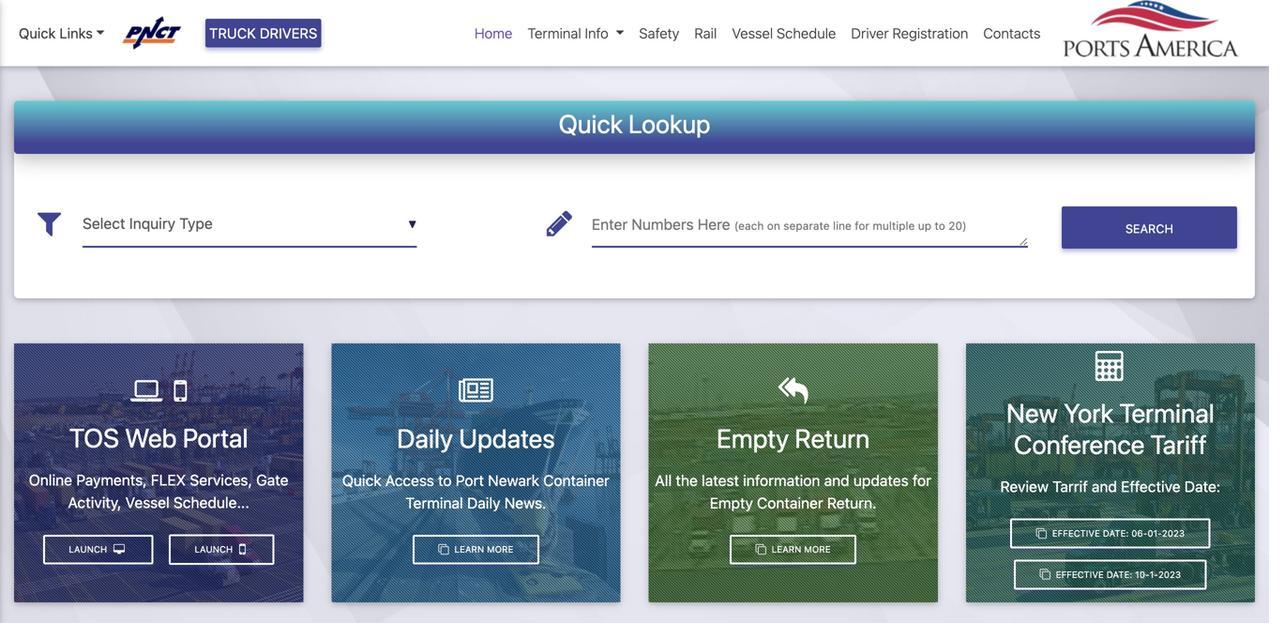 Task type: vqa. For each thing, say whether or not it's contained in the screenshot.
20) at the top of page
yes



Task type: describe. For each thing, give the bounding box(es) containing it.
services,
[[190, 471, 252, 489]]

online
[[29, 471, 72, 489]]

contacts
[[984, 25, 1041, 41]]

safety
[[639, 25, 680, 41]]

news.
[[505, 494, 547, 512]]

numbers
[[632, 215, 694, 233]]

online payments, flex services, gate activity, vessel schedule...
[[29, 471, 289, 511]]

newark
[[488, 471, 540, 489]]

clone image
[[1037, 528, 1047, 539]]

terminal inside quick access to port newark container terminal daily news.
[[406, 494, 463, 512]]

desktop image
[[114, 544, 125, 555]]

enter numbers here (each on separate line for multiple up to 20)
[[592, 215, 967, 233]]

port
[[456, 471, 484, 489]]

flex
[[151, 471, 186, 489]]

activity,
[[68, 494, 122, 511]]

links
[[59, 25, 93, 41]]

rail link
[[687, 15, 725, 51]]

vessel schedule link
[[725, 15, 844, 51]]

clone image for empty
[[756, 544, 766, 555]]

for inside the all the latest information and updates for empty container return.
[[913, 471, 932, 489]]

here
[[698, 215, 730, 233]]

(each
[[734, 219, 764, 232]]

truck
[[209, 25, 256, 41]]

launch for mobile icon
[[195, 544, 236, 554]]

quick lookup
[[559, 108, 711, 138]]

return.
[[827, 494, 877, 512]]

20)
[[949, 219, 967, 232]]

to inside quick access to port newark container terminal daily news.
[[438, 471, 452, 489]]

updates
[[459, 422, 555, 453]]

conference
[[1014, 429, 1145, 460]]

quick for quick links
[[19, 25, 56, 41]]

enter
[[592, 215, 628, 233]]

up
[[918, 219, 932, 232]]

truck drivers link
[[206, 19, 321, 47]]

info
[[585, 25, 609, 41]]

quick links
[[19, 25, 93, 41]]

quick links link
[[19, 22, 105, 44]]

driver registration
[[851, 25, 969, 41]]

registration
[[893, 25, 969, 41]]

container inside the all the latest information and updates for empty container return.
[[757, 494, 824, 512]]

payments,
[[76, 471, 147, 489]]

review tarrif and effective date:
[[1001, 478, 1221, 496]]

lookup
[[629, 108, 711, 138]]

2 horizontal spatial clone image
[[1040, 569, 1051, 580]]

daily inside quick access to port newark container terminal daily news.
[[467, 494, 501, 512]]

empty return
[[717, 422, 870, 453]]

new york terminal conference tariff
[[1007, 397, 1215, 460]]

container inside quick access to port newark container terminal daily news.
[[544, 471, 610, 489]]

on
[[767, 219, 781, 232]]



Task type: locate. For each thing, give the bounding box(es) containing it.
launch left mobile icon
[[195, 544, 236, 554]]

None text field
[[83, 201, 417, 247]]

2 launch from the left
[[69, 544, 110, 555]]

truck drivers
[[209, 25, 317, 41]]

for right line
[[855, 219, 870, 232]]

terminal inside new york terminal conference tariff
[[1120, 397, 1215, 428]]

tos web portal
[[69, 422, 248, 453]]

launch link down activity,
[[43, 535, 154, 565]]

learn more link
[[413, 535, 539, 565]]

▼
[[408, 218, 417, 231]]

latest
[[702, 471, 739, 489]]

terminal left info
[[528, 25, 582, 41]]

for right updates
[[913, 471, 932, 489]]

2 vertical spatial terminal
[[406, 494, 463, 512]]

terminal info link
[[520, 15, 632, 51]]

clone image
[[439, 544, 449, 555], [756, 544, 766, 555], [1040, 569, 1051, 580]]

quick left links
[[19, 25, 56, 41]]

home
[[475, 25, 513, 41]]

1 horizontal spatial launch
[[195, 544, 236, 554]]

2 horizontal spatial terminal
[[1120, 397, 1215, 428]]

quick
[[19, 25, 56, 41], [559, 108, 623, 138], [342, 471, 382, 489]]

None text field
[[592, 201, 1028, 247]]

1 horizontal spatial terminal
[[528, 25, 582, 41]]

clone image inside learn more link
[[439, 544, 449, 555]]

1 vertical spatial empty
[[710, 494, 753, 512]]

and
[[824, 471, 850, 489], [1092, 478, 1117, 496]]

quick inside "link"
[[19, 25, 56, 41]]

effective
[[1121, 478, 1181, 496]]

0 vertical spatial daily
[[397, 422, 453, 453]]

terminal
[[528, 25, 582, 41], [1120, 397, 1215, 428], [406, 494, 463, 512]]

quick inside quick access to port newark container terminal daily news.
[[342, 471, 382, 489]]

access
[[385, 471, 434, 489]]

1 horizontal spatial for
[[913, 471, 932, 489]]

tos
[[69, 422, 119, 453]]

0 horizontal spatial container
[[544, 471, 610, 489]]

0 horizontal spatial and
[[824, 471, 850, 489]]

0 vertical spatial to
[[935, 219, 946, 232]]

all the latest information and updates for empty container return.
[[655, 471, 932, 512]]

separate
[[784, 219, 830, 232]]

quick access to port newark container terminal daily news.
[[342, 471, 610, 512]]

the
[[676, 471, 698, 489]]

terminal down access
[[406, 494, 463, 512]]

empty down latest
[[710, 494, 753, 512]]

0 horizontal spatial launch link
[[43, 535, 154, 565]]

review
[[1001, 478, 1049, 496]]

0 horizontal spatial vessel
[[125, 494, 170, 511]]

1 horizontal spatial and
[[1092, 478, 1117, 496]]

quick for quick lookup
[[559, 108, 623, 138]]

new
[[1007, 397, 1058, 428]]

clone image down clone image
[[1040, 569, 1051, 580]]

0 vertical spatial terminal
[[528, 25, 582, 41]]

learn more
[[452, 544, 514, 555]]

2 launch link from the left
[[43, 535, 154, 565]]

1 horizontal spatial to
[[935, 219, 946, 232]]

multiple
[[873, 219, 915, 232]]

quick for quick access to port newark container terminal daily news.
[[342, 471, 382, 489]]

0 horizontal spatial quick
[[19, 25, 56, 41]]

0 horizontal spatial daily
[[397, 422, 453, 453]]

and inside the all the latest information and updates for empty container return.
[[824, 471, 850, 489]]

driver
[[851, 25, 889, 41]]

to inside enter numbers here (each on separate line for multiple up to 20)
[[935, 219, 946, 232]]

1 launch link from the left
[[169, 534, 274, 565]]

1 vertical spatial container
[[757, 494, 824, 512]]

launch left desktop image
[[69, 544, 110, 555]]

daily up access
[[397, 422, 453, 453]]

contacts link
[[976, 15, 1049, 51]]

launch link
[[169, 534, 274, 565], [43, 535, 154, 565]]

1 vertical spatial to
[[438, 471, 452, 489]]

vessel right rail link
[[732, 25, 773, 41]]

york
[[1064, 397, 1114, 428]]

to
[[935, 219, 946, 232], [438, 471, 452, 489]]

0 vertical spatial vessel
[[732, 25, 773, 41]]

all
[[655, 471, 672, 489]]

daily updates
[[397, 422, 555, 453]]

1 vertical spatial daily
[[467, 494, 501, 512]]

1 horizontal spatial vessel
[[732, 25, 773, 41]]

learn
[[455, 544, 484, 555]]

terminal up tariff
[[1120, 397, 1215, 428]]

quick left access
[[342, 471, 382, 489]]

to left port on the bottom of page
[[438, 471, 452, 489]]

vessel down the flex
[[125, 494, 170, 511]]

empty
[[717, 422, 789, 453], [710, 494, 753, 512]]

date:
[[1185, 478, 1221, 496]]

vessel inside online payments, flex services, gate activity, vessel schedule...
[[125, 494, 170, 511]]

launch
[[195, 544, 236, 554], [69, 544, 110, 555]]

gate
[[256, 471, 289, 489]]

container down information at the bottom right of page
[[757, 494, 824, 512]]

rail
[[695, 25, 717, 41]]

1 horizontal spatial daily
[[467, 494, 501, 512]]

home link
[[467, 15, 520, 51]]

and up return.
[[824, 471, 850, 489]]

tariff
[[1151, 429, 1207, 460]]

for
[[855, 219, 870, 232], [913, 471, 932, 489]]

return
[[795, 422, 870, 453]]

mobile image
[[239, 542, 246, 557]]

web
[[125, 422, 177, 453]]

schedule...
[[174, 494, 249, 511]]

1 vertical spatial for
[[913, 471, 932, 489]]

0 horizontal spatial clone image
[[439, 544, 449, 555]]

driver registration link
[[844, 15, 976, 51]]

drivers
[[260, 25, 317, 41]]

quick left the lookup
[[559, 108, 623, 138]]

container
[[544, 471, 610, 489], [757, 494, 824, 512]]

more
[[487, 544, 514, 555]]

daily down port on the bottom of page
[[467, 494, 501, 512]]

1 horizontal spatial container
[[757, 494, 824, 512]]

vessel
[[732, 25, 773, 41], [125, 494, 170, 511]]

clone image left learn
[[439, 544, 449, 555]]

1 horizontal spatial quick
[[342, 471, 382, 489]]

2 horizontal spatial quick
[[559, 108, 623, 138]]

for inside enter numbers here (each on separate line for multiple up to 20)
[[855, 219, 870, 232]]

daily
[[397, 422, 453, 453], [467, 494, 501, 512]]

line
[[833, 219, 852, 232]]

to right up
[[935, 219, 946, 232]]

schedule
[[777, 25, 836, 41]]

0 vertical spatial empty
[[717, 422, 789, 453]]

and right tarrif
[[1092, 478, 1117, 496]]

clone image down the all the latest information and updates for empty container return.
[[756, 544, 766, 555]]

1 vertical spatial vessel
[[125, 494, 170, 511]]

launch link down schedule...
[[169, 534, 274, 565]]

0 horizontal spatial launch
[[69, 544, 110, 555]]

1 vertical spatial quick
[[559, 108, 623, 138]]

updates
[[854, 471, 909, 489]]

1 horizontal spatial clone image
[[756, 544, 766, 555]]

0 horizontal spatial terminal
[[406, 494, 463, 512]]

0 horizontal spatial for
[[855, 219, 870, 232]]

2 vertical spatial quick
[[342, 471, 382, 489]]

launch for desktop image
[[69, 544, 110, 555]]

1 launch from the left
[[195, 544, 236, 554]]

tarrif
[[1053, 478, 1088, 496]]

terminal info
[[528, 25, 609, 41]]

0 vertical spatial quick
[[19, 25, 56, 41]]

0 vertical spatial container
[[544, 471, 610, 489]]

empty inside the all the latest information and updates for empty container return.
[[710, 494, 753, 512]]

clone image for daily
[[439, 544, 449, 555]]

0 vertical spatial for
[[855, 219, 870, 232]]

empty up information at the bottom right of page
[[717, 422, 789, 453]]

information
[[743, 471, 821, 489]]

container up 'news.'
[[544, 471, 610, 489]]

portal
[[183, 422, 248, 453]]

1 horizontal spatial launch link
[[169, 534, 274, 565]]

1 vertical spatial terminal
[[1120, 397, 1215, 428]]

vessel schedule
[[732, 25, 836, 41]]

0 horizontal spatial to
[[438, 471, 452, 489]]

safety link
[[632, 15, 687, 51]]



